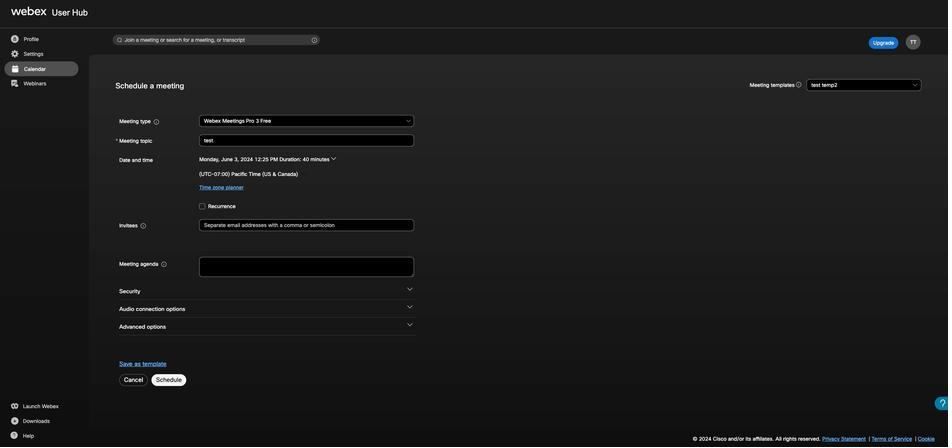 Task type: describe. For each thing, give the bounding box(es) containing it.
mds webinar_filled image
[[10, 79, 19, 88]]

schedule a meeting element
[[0, 55, 948, 448]]

cisco webex image
[[11, 7, 47, 16]]

arrow image
[[331, 156, 336, 161]]

Invitees text field
[[199, 220, 414, 231]]

none field inside schedule a meeting element
[[199, 115, 414, 128]]

3 ng down image from the top
[[407, 323, 413, 328]]

ng help active image
[[10, 432, 18, 440]]

mds content download_filled image
[[10, 417, 19, 426]]

1 ng down image from the top
[[407, 287, 413, 292]]



Task type: locate. For each thing, give the bounding box(es) containing it.
Join a meeting or search for a meeting, or transcript text field
[[113, 35, 320, 45]]

group inside schedule a meeting element
[[116, 153, 922, 194]]

mds settings_filled image
[[10, 50, 19, 59]]

2 ng down image from the top
[[407, 305, 413, 310]]

0 vertical spatial ng down image
[[407, 287, 413, 292]]

2 vertical spatial ng down image
[[407, 323, 413, 328]]

group
[[116, 153, 922, 194]]

None text field
[[199, 135, 414, 147], [199, 257, 414, 277], [199, 135, 414, 147], [199, 257, 414, 277]]

None field
[[199, 115, 414, 128]]

ng down image
[[407, 287, 413, 292], [407, 305, 413, 310], [407, 323, 413, 328]]

mds people circle_filled image
[[10, 35, 19, 44]]

mds webex helix filled image
[[10, 403, 19, 412]]

mds meetings_filled image
[[10, 65, 20, 74]]

arrow image
[[301, 171, 307, 177]]

1 vertical spatial ng down image
[[407, 305, 413, 310]]



Task type: vqa. For each thing, say whether or not it's contained in the screenshot.
'MDS PEOPLE CIRCLE_FILLED' Icon
yes



